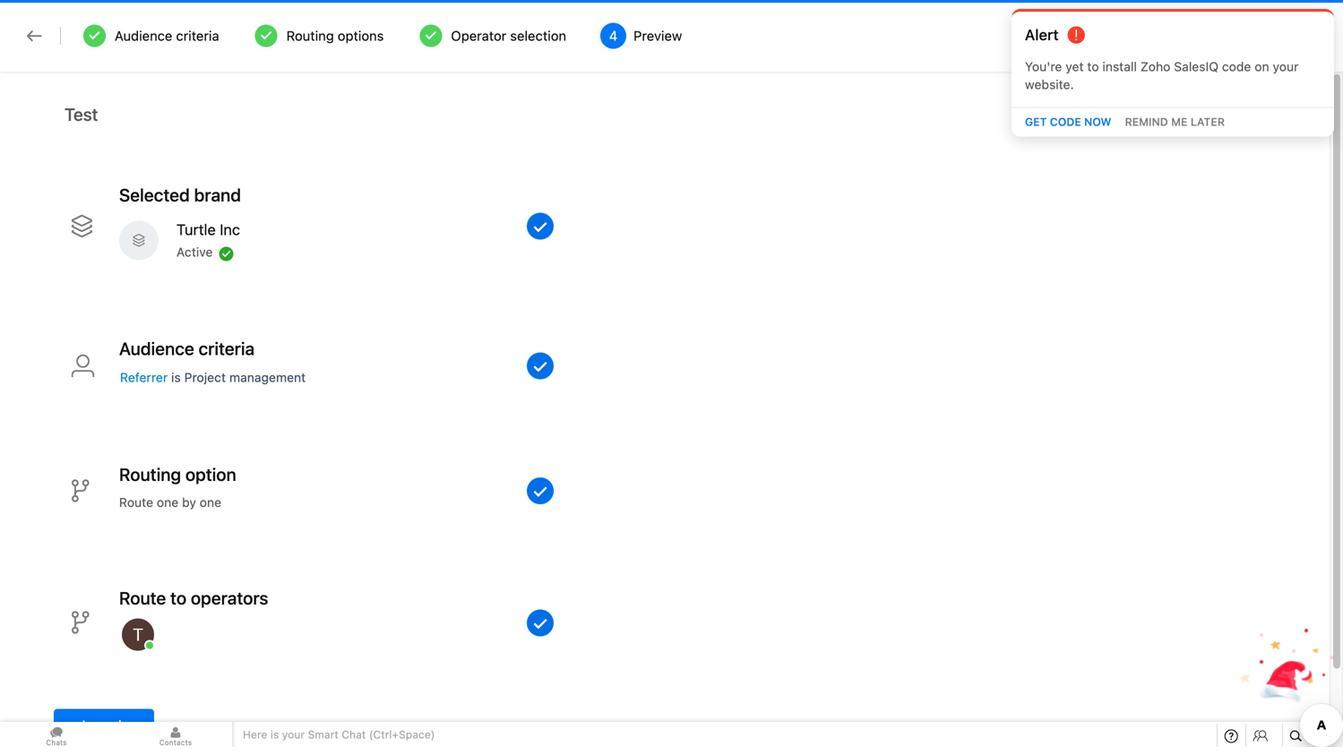 Task type: describe. For each thing, give the bounding box(es) containing it.
routing for routing options
[[287, 28, 334, 43]]

by
[[182, 495, 196, 510]]

code inside you're yet to install zoho salesiq code on your website.
[[1222, 59, 1252, 74]]

1 vertical spatial audience criteria
[[119, 338, 255, 359]]

0 vertical spatial audience
[[115, 28, 172, 43]]

get code now
[[1025, 116, 1112, 128]]

options
[[338, 28, 384, 43]]

brand
[[194, 185, 241, 205]]

active
[[177, 245, 213, 259]]

(ctrl+space)
[[369, 729, 435, 741]]

route for route one by one
[[119, 495, 153, 510]]

turtle inc
[[177, 221, 240, 238]]

route to operators
[[119, 588, 268, 609]]

inc
[[220, 221, 240, 238]]

0 vertical spatial criteria
[[176, 28, 219, 43]]

chats image
[[0, 722, 113, 747]]

remind
[[1125, 116, 1169, 128]]

1 vertical spatial audience
[[119, 338, 194, 359]]

1 vertical spatial code
[[1050, 116, 1082, 128]]

1 vertical spatial criteria
[[199, 338, 255, 359]]

operator
[[451, 28, 507, 43]]

you're yet to install zoho salesiq code on your website.
[[1025, 59, 1299, 92]]

routing options
[[287, 28, 384, 43]]

project
[[184, 370, 226, 385]]

referrer
[[120, 370, 168, 385]]

available
[[968, 14, 1020, 29]]

is for project
[[171, 370, 181, 385]]

operator selection
[[451, 28, 567, 43]]

referrer is project management
[[120, 370, 306, 385]]

your inside you're yet to install zoho salesiq code on your website.
[[1273, 59, 1299, 74]]

chat
[[342, 729, 366, 741]]

to inside you're yet to install zoho salesiq code on your website.
[[1088, 59, 1099, 74]]

option
[[185, 464, 236, 485]]

install
[[1103, 59, 1137, 74]]

you're
[[1025, 59, 1062, 74]]

preview
[[634, 28, 682, 43]]

route one by one
[[119, 495, 222, 510]]

2 one from the left
[[200, 495, 222, 510]]



Task type: vqa. For each thing, say whether or not it's contained in the screenshot.
Turtle
yes



Task type: locate. For each thing, give the bounding box(es) containing it.
here is your smart chat (ctrl+space)
[[243, 729, 435, 741]]

days left
[[1219, 14, 1274, 29]]

0 vertical spatial audience criteria
[[115, 28, 219, 43]]

1 vertical spatial route
[[119, 588, 166, 609]]

routing for routing option
[[119, 464, 181, 485]]

to left operators
[[170, 588, 187, 609]]

salesiq
[[1174, 59, 1219, 74]]

1 horizontal spatial your
[[1273, 59, 1299, 74]]

turtle
[[177, 221, 216, 238]]

here
[[243, 729, 267, 741]]

contacts image
[[119, 722, 232, 747]]

1 horizontal spatial code
[[1222, 59, 1252, 74]]

user image image
[[122, 619, 154, 651]]

on
[[1255, 59, 1270, 74]]

routing up route one by one
[[119, 464, 181, 485]]

zoho
[[1141, 59, 1171, 74]]

selected
[[119, 185, 190, 205]]

0 vertical spatial your
[[1273, 59, 1299, 74]]

1 vertical spatial to
[[170, 588, 187, 609]]

0 vertical spatial route
[[119, 495, 153, 510]]

Search (minimum of 3 characters) text field
[[100, 5, 764, 38]]

code
[[1222, 59, 1252, 74], [1050, 116, 1082, 128]]

audience criteria up provide your rule a name field
[[115, 28, 219, 43]]

0 horizontal spatial to
[[170, 588, 187, 609]]

0 horizontal spatial your
[[282, 729, 305, 741]]

days
[[1219, 14, 1248, 29]]

1 one from the left
[[157, 495, 179, 510]]

0 vertical spatial routing
[[287, 28, 334, 43]]

smart
[[308, 729, 339, 741]]

one right by
[[200, 495, 222, 510]]

me
[[1172, 116, 1188, 128]]

is
[[171, 370, 181, 385], [271, 729, 279, 741]]

website.
[[1025, 77, 1074, 92]]

0 horizontal spatial code
[[1050, 116, 1082, 128]]

1 horizontal spatial routing
[[287, 28, 334, 43]]

your
[[1273, 59, 1299, 74], [282, 729, 305, 741]]

remind me later
[[1125, 116, 1225, 128]]

routing option
[[119, 464, 236, 485]]

is for your
[[271, 729, 279, 741]]

alert
[[1025, 26, 1059, 43]]

criteria up provide your rule a name field
[[176, 28, 219, 43]]

route down routing option
[[119, 495, 153, 510]]

audience criteria
[[115, 28, 219, 43], [119, 338, 255, 359]]

2 route from the top
[[119, 588, 166, 609]]

0 horizontal spatial one
[[157, 495, 179, 510]]

route for route to operators
[[119, 588, 166, 609]]

audience
[[115, 28, 172, 43], [119, 338, 194, 359]]

left
[[1252, 14, 1274, 29]]

1 horizontal spatial is
[[271, 729, 279, 741]]

1 vertical spatial is
[[271, 729, 279, 741]]

management
[[229, 370, 306, 385]]

your right on
[[1273, 59, 1299, 74]]

routing left options
[[287, 28, 334, 43]]

criteria up referrer is project management
[[199, 338, 255, 359]]

to right the yet
[[1088, 59, 1099, 74]]

1 vertical spatial your
[[282, 729, 305, 741]]

later
[[1191, 116, 1225, 128]]

0 vertical spatial is
[[171, 370, 181, 385]]

audience criteria up "project" at the left
[[119, 338, 255, 359]]

get
[[1025, 116, 1047, 128]]

1 horizontal spatial one
[[200, 495, 222, 510]]

criteria
[[176, 28, 219, 43], [199, 338, 255, 359]]

to
[[1088, 59, 1099, 74], [170, 588, 187, 609]]

your left the smart
[[282, 729, 305, 741]]

selection
[[510, 28, 567, 43]]

1 vertical spatial routing
[[119, 464, 181, 485]]

0 horizontal spatial is
[[171, 370, 181, 385]]

routing
[[287, 28, 334, 43], [119, 464, 181, 485]]

one
[[157, 495, 179, 510], [200, 495, 222, 510]]

1 route from the top
[[119, 495, 153, 510]]

is left "project" at the left
[[171, 370, 181, 385]]

now
[[1085, 116, 1112, 128]]

yet
[[1066, 59, 1084, 74]]

4
[[609, 28, 618, 43]]

route up user image
[[119, 588, 166, 609]]

0 vertical spatial to
[[1088, 59, 1099, 74]]

Provide your rule a name field
[[63, 103, 332, 125]]

operators
[[191, 588, 268, 609]]

selected brand
[[119, 185, 241, 205]]

0 horizontal spatial routing
[[119, 464, 181, 485]]

is right here
[[271, 729, 279, 741]]

one left by
[[157, 495, 179, 510]]

1 horizontal spatial to
[[1088, 59, 1099, 74]]

code left on
[[1222, 59, 1252, 74]]

0 vertical spatial code
[[1222, 59, 1252, 74]]

code right the get
[[1050, 116, 1082, 128]]

route
[[119, 495, 153, 510], [119, 588, 166, 609]]



